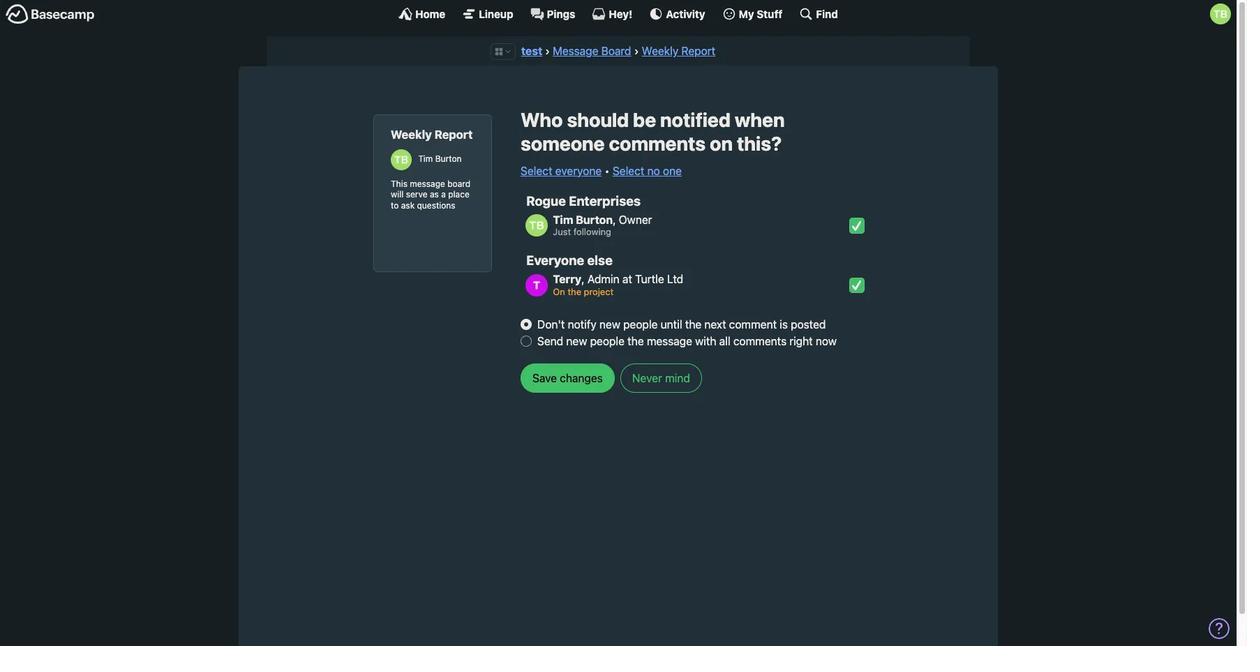 Task type: describe. For each thing, give the bounding box(es) containing it.
board
[[448, 178, 470, 189]]

one
[[663, 164, 682, 177]]

is
[[780, 318, 788, 331]]

no
[[647, 164, 660, 177]]

comment
[[729, 318, 777, 331]]

home
[[415, 7, 445, 20]]

test link
[[521, 45, 543, 57]]

burton for tim burton
[[435, 153, 462, 164]]

2 horizontal spatial the
[[685, 318, 702, 331]]

pings button
[[530, 7, 575, 21]]

activity link
[[649, 7, 705, 21]]

1 vertical spatial comments
[[733, 335, 787, 348]]

until
[[661, 318, 682, 331]]

rogue enterprises
[[526, 193, 641, 208]]

questions
[[417, 200, 455, 211]]

stuff
[[757, 7, 783, 20]]

0 vertical spatial report
[[681, 45, 716, 57]]

just
[[553, 226, 571, 237]]

select no one button
[[613, 162, 682, 179]]

pings
[[547, 7, 575, 20]]

terry
[[553, 273, 582, 286]]

0 vertical spatial new
[[599, 318, 620, 331]]

hey!
[[609, 7, 633, 20]]

mind
[[665, 372, 690, 385]]

1 vertical spatial report
[[435, 128, 473, 142]]

never mind link
[[620, 364, 702, 393]]

following
[[574, 226, 611, 237]]

my stuff button
[[722, 7, 783, 21]]

find
[[816, 7, 838, 20]]

terry image
[[526, 274, 548, 296]]

now
[[816, 335, 837, 348]]

•
[[605, 164, 610, 177]]

hey! button
[[592, 7, 633, 21]]

on
[[710, 132, 733, 155]]

this?
[[737, 132, 782, 155]]

right
[[790, 335, 813, 348]]

send new people the message             with all comments right now
[[537, 335, 837, 348]]

with
[[695, 335, 716, 348]]

someone
[[521, 132, 605, 155]]

will
[[391, 189, 404, 200]]

home link
[[399, 7, 445, 21]]

2 select from the left
[[613, 164, 644, 177]]

be
[[633, 108, 656, 131]]

2 › from the left
[[634, 45, 639, 57]]

lineup
[[479, 7, 513, 20]]

serve
[[406, 189, 428, 200]]

send
[[537, 335, 563, 348]]

tim burton image
[[526, 215, 548, 237]]

1 vertical spatial people
[[590, 335, 625, 348]]

who should be notified when someone comments on this?
[[521, 108, 785, 155]]

2 vertical spatial the
[[628, 335, 644, 348]]

admin
[[588, 273, 620, 286]]

board
[[601, 45, 631, 57]]

message board link
[[553, 45, 631, 57]]

message inside 'this message board will serve as a place to ask questions'
[[410, 178, 445, 189]]

0 horizontal spatial new
[[566, 335, 587, 348]]

this message board will serve as a place to ask questions
[[391, 178, 470, 211]]



Task type: vqa. For each thing, say whether or not it's contained in the screenshot.
WEEKLY to the right
yes



Task type: locate. For each thing, give the bounding box(es) containing it.
0 vertical spatial ,
[[613, 214, 616, 226]]

1 horizontal spatial weekly
[[642, 45, 679, 57]]

the inside terry , admin       at       turtle ltd on the project
[[568, 286, 581, 297]]

don't notify new people until the next comment is posted
[[537, 318, 826, 331]]

1 horizontal spatial ,
[[613, 214, 616, 226]]

0 horizontal spatial the
[[568, 286, 581, 297]]

burton
[[435, 153, 462, 164], [576, 214, 613, 226]]

on
[[553, 286, 565, 297]]

message
[[553, 45, 598, 57]]

0 horizontal spatial message
[[410, 178, 445, 189]]

everyone
[[526, 253, 584, 268]]

a
[[441, 189, 446, 200]]

› right test link
[[545, 45, 550, 57]]

select everyone • select no one
[[521, 164, 682, 177]]

select right •
[[613, 164, 644, 177]]

this
[[391, 178, 408, 189]]

my stuff
[[739, 7, 783, 20]]

1 horizontal spatial new
[[599, 318, 620, 331]]

1 horizontal spatial comments
[[733, 335, 787, 348]]

burton up board
[[435, 153, 462, 164]]

the up send new people the message             with all comments right now
[[685, 318, 702, 331]]

1 horizontal spatial the
[[628, 335, 644, 348]]

all
[[719, 335, 731, 348]]

place
[[448, 189, 470, 200]]

the up never
[[628, 335, 644, 348]]

never mind
[[632, 372, 690, 385]]

1 vertical spatial message
[[647, 335, 692, 348]]

select up rogue at the top left
[[521, 164, 552, 177]]

tim up just
[[553, 214, 573, 226]]

0 horizontal spatial ›
[[545, 45, 550, 57]]

at
[[622, 273, 632, 286]]

0 horizontal spatial tim burton image
[[391, 149, 412, 170]]

tim for tim burton
[[418, 153, 433, 164]]

1 › from the left
[[545, 45, 550, 57]]

weekly down activity link
[[642, 45, 679, 57]]

, inside tim burton , owner just following
[[613, 214, 616, 226]]

0 vertical spatial people
[[623, 318, 658, 331]]

tim burton image inside main 'element'
[[1210, 3, 1231, 24]]

tim burton image
[[1210, 3, 1231, 24], [391, 149, 412, 170]]

burton inside tim burton , owner just following
[[576, 214, 613, 226]]

0 vertical spatial burton
[[435, 153, 462, 164]]

select everyone button
[[521, 162, 602, 179]]

1 horizontal spatial ›
[[634, 45, 639, 57]]

1 vertical spatial the
[[685, 318, 702, 331]]

1 select from the left
[[521, 164, 552, 177]]

the down terry
[[568, 286, 581, 297]]

0 vertical spatial tim burton image
[[1210, 3, 1231, 24]]

test
[[521, 45, 543, 57]]

0 horizontal spatial select
[[521, 164, 552, 177]]

0 vertical spatial tim
[[418, 153, 433, 164]]

› message board › weekly report
[[545, 45, 716, 57]]

tim inside tim burton , owner just following
[[553, 214, 573, 226]]

, inside terry , admin       at       turtle ltd on the project
[[582, 273, 585, 286]]

1 vertical spatial ,
[[582, 273, 585, 286]]

never
[[632, 372, 662, 385]]

None submit
[[521, 364, 615, 393]]

don't
[[537, 318, 565, 331]]

, left the owner
[[613, 214, 616, 226]]

my
[[739, 7, 754, 20]]

burton for tim burton , owner just following
[[576, 214, 613, 226]]

comments inside who should be notified when someone comments on this?
[[609, 132, 706, 155]]

1 horizontal spatial tim burton image
[[1210, 3, 1231, 24]]

weekly report
[[391, 128, 473, 142]]

1 horizontal spatial tim
[[553, 214, 573, 226]]

notify
[[568, 318, 597, 331]]

report
[[681, 45, 716, 57], [435, 128, 473, 142]]

›
[[545, 45, 550, 57], [634, 45, 639, 57]]

,
[[613, 214, 616, 226], [582, 273, 585, 286]]

0 horizontal spatial comments
[[609, 132, 706, 155]]

rogue
[[526, 193, 566, 208]]

1 vertical spatial burton
[[576, 214, 613, 226]]

everyone
[[555, 164, 602, 177]]

tim burton , owner just following
[[553, 214, 652, 237]]

message
[[410, 178, 445, 189], [647, 335, 692, 348]]

select
[[521, 164, 552, 177], [613, 164, 644, 177]]

owner
[[619, 214, 652, 226]]

message up as at the left top of the page
[[410, 178, 445, 189]]

report down activity
[[681, 45, 716, 57]]

new
[[599, 318, 620, 331], [566, 335, 587, 348]]

1 horizontal spatial burton
[[576, 214, 613, 226]]

1 horizontal spatial report
[[681, 45, 716, 57]]

0 horizontal spatial burton
[[435, 153, 462, 164]]

next
[[705, 318, 726, 331]]

tim burton
[[418, 153, 462, 164]]

1 vertical spatial new
[[566, 335, 587, 348]]

posted
[[791, 318, 826, 331]]

comments down comment
[[733, 335, 787, 348]]

› right "board"
[[634, 45, 639, 57]]

report up tim burton
[[435, 128, 473, 142]]

0 horizontal spatial tim
[[418, 153, 433, 164]]

tim
[[418, 153, 433, 164], [553, 214, 573, 226]]

new right notify
[[599, 318, 620, 331]]

project
[[584, 286, 614, 297]]

enterprises
[[569, 193, 641, 208]]

terry , admin       at       turtle ltd on the project
[[553, 273, 683, 297]]

when
[[735, 108, 785, 131]]

main element
[[0, 0, 1237, 27]]

message down until
[[647, 335, 692, 348]]

who
[[521, 108, 563, 131]]

turtle
[[635, 273, 664, 286]]

ask
[[401, 200, 415, 211]]

should
[[567, 108, 629, 131]]

0 horizontal spatial report
[[435, 128, 473, 142]]

find button
[[799, 7, 838, 21]]

comments
[[609, 132, 706, 155], [733, 335, 787, 348]]

else
[[587, 253, 613, 268]]

0 vertical spatial the
[[568, 286, 581, 297]]

to
[[391, 200, 399, 211]]

1 horizontal spatial select
[[613, 164, 644, 177]]

lineup link
[[462, 7, 513, 21]]

0 horizontal spatial weekly
[[391, 128, 432, 142]]

ltd
[[667, 273, 683, 286]]

people down notify
[[590, 335, 625, 348]]

1 vertical spatial tim
[[553, 214, 573, 226]]

weekly up tim burton
[[391, 128, 432, 142]]

the
[[568, 286, 581, 297], [685, 318, 702, 331], [628, 335, 644, 348]]

switch accounts image
[[6, 3, 95, 25]]

activity
[[666, 7, 705, 20]]

people
[[623, 318, 658, 331], [590, 335, 625, 348]]

notified
[[660, 108, 731, 131]]

1 vertical spatial weekly
[[391, 128, 432, 142]]

weekly
[[642, 45, 679, 57], [391, 128, 432, 142]]

as
[[430, 189, 439, 200]]

0 horizontal spatial ,
[[582, 273, 585, 286]]

everyone else
[[526, 253, 613, 268]]

weekly report link
[[642, 45, 716, 57]]

burton up following
[[576, 214, 613, 226]]

1 vertical spatial tim burton image
[[391, 149, 412, 170]]

0 vertical spatial message
[[410, 178, 445, 189]]

new down notify
[[566, 335, 587, 348]]

tim for tim burton , owner just following
[[553, 214, 573, 226]]

0 vertical spatial weekly
[[642, 45, 679, 57]]

0 vertical spatial comments
[[609, 132, 706, 155]]

, up the project
[[582, 273, 585, 286]]

comments down be
[[609, 132, 706, 155]]

1 horizontal spatial message
[[647, 335, 692, 348]]

people left until
[[623, 318, 658, 331]]

tim down weekly report
[[418, 153, 433, 164]]



